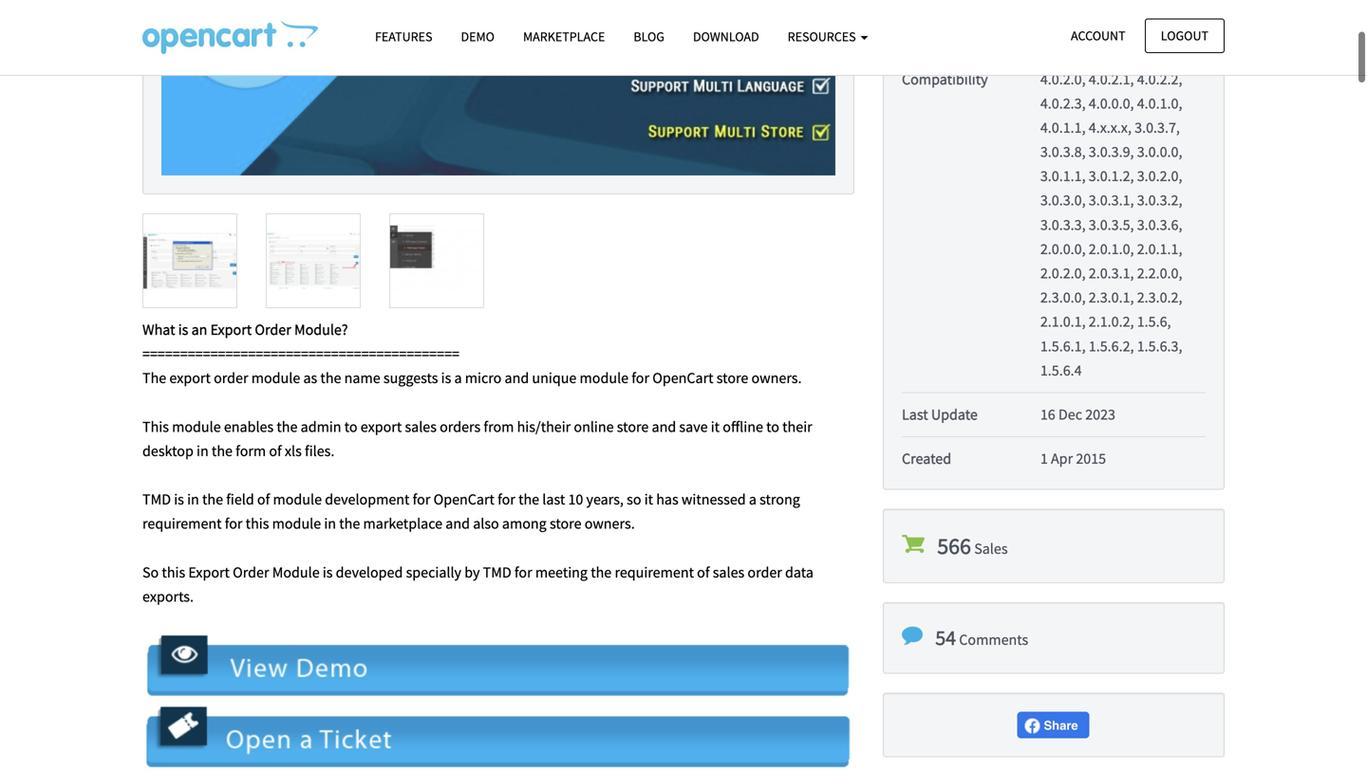 Task type: describe. For each thing, give the bounding box(es) containing it.
2 star light image from the left
[[1095, 26, 1110, 41]]

3.0.3.6,
[[1137, 215, 1182, 234]]

requirement inside so this export order module is developed specially by tmd for meeting the requirement of sales order data exports.
[[615, 563, 694, 582]]

export inside what is an export order module? ========================================== the export order module as the name suggests is a micro and unique module for opencart store owners.
[[169, 369, 211, 388]]

566 sales
[[937, 532, 1008, 561]]

by
[[464, 563, 480, 582]]

marketplace
[[523, 28, 605, 45]]

module down xls
[[273, 490, 322, 509]]

export inside what is an export order module? ========================================== the export order module as the name suggests is a micro and unique module for opencart store owners.
[[210, 320, 252, 339]]

3.0.3.9,
[[1089, 142, 1134, 161]]

2 vertical spatial in
[[324, 515, 336, 534]]

this module enables the admin to export sales orders from his/their online store and save it offline to their desktop in the form of xls files.
[[142, 417, 812, 461]]

==========================================
[[142, 345, 459, 364]]

54
[[935, 625, 956, 651]]

store inside this module enables the admin to export sales orders from his/their online store and save it offline to their desktop in the form of xls files.
[[617, 417, 649, 436]]

as
[[303, 369, 317, 388]]

2.2.0.0,
[[1137, 264, 1182, 283]]

his/their
[[517, 417, 571, 436]]

their
[[782, 417, 812, 436]]

of inside this module enables the admin to export sales orders from his/their online store and save it offline to their desktop in the form of xls files.
[[269, 442, 282, 461]]

2.0.3.1,
[[1089, 264, 1134, 283]]

the inside so this export order module is developed specially by tmd for meeting the requirement of sales order data exports.
[[591, 563, 612, 582]]

4.0.1.1,
[[1040, 118, 1086, 137]]

1 star light image from the left
[[1077, 26, 1092, 41]]

online
[[574, 417, 614, 436]]

3.0.3.5,
[[1089, 215, 1134, 234]]

3.0.3.2,
[[1137, 191, 1182, 210]]

for up marketplace
[[413, 490, 430, 509]]

is right suggests
[[441, 369, 451, 388]]

the down development
[[339, 515, 360, 534]]

field
[[226, 490, 254, 509]]

among
[[502, 515, 547, 534]]

16 dec 2023
[[1040, 405, 1116, 424]]

1.5.6.4
[[1040, 361, 1082, 380]]

this inside the tmd is in the field of module development for opencart for the last 10 years, so it has witnessed a strong requirement for this module in the marketplace and also among store owners.
[[246, 515, 269, 534]]

an
[[191, 320, 207, 339]]

1.5.6,
[[1137, 313, 1171, 332]]

1.5.6.2,
[[1089, 337, 1134, 356]]

strong
[[760, 490, 800, 509]]

2 star light image from the left
[[1113, 26, 1128, 41]]

566
[[937, 532, 971, 561]]

update
[[931, 405, 978, 424]]

blog
[[634, 28, 665, 45]]

sales inside this module enables the admin to export sales orders from his/their online store and save it offline to their desktop in the form of xls files.
[[405, 417, 437, 436]]

exports.
[[142, 588, 194, 607]]

and inside this module enables the admin to export sales orders from his/their online store and save it offline to their desktop in the form of xls files.
[[652, 417, 676, 436]]

owners. inside the tmd is in the field of module development for opencart for the last 10 years, so it has witnessed a strong requirement for this module in the marketplace and also among store owners.
[[585, 515, 635, 534]]

4.0.2.0,
[[1040, 70, 1086, 89]]

micro
[[465, 369, 502, 388]]

enables
[[224, 417, 274, 436]]

4.0.1.0,
[[1137, 94, 1182, 113]]

in inside this module enables the admin to export sales orders from his/their online store and save it offline to their desktop in the form of xls files.
[[197, 442, 209, 461]]

features link
[[361, 20, 447, 53]]

for down field
[[225, 515, 243, 534]]

2.3.0.2,
[[1137, 288, 1182, 307]]

so
[[627, 490, 641, 509]]

order inside so this export order module is developed specially by tmd for meeting the requirement of sales order data exports.
[[748, 563, 782, 582]]

specially
[[406, 563, 461, 582]]

developed
[[336, 563, 403, 582]]

module left the as
[[251, 369, 300, 388]]

features
[[375, 28, 432, 45]]

the up among
[[518, 490, 539, 509]]

module inside this module enables the admin to export sales orders from his/their online store and save it offline to their desktop in the form of xls files.
[[172, 417, 221, 436]]

download link
[[679, 20, 773, 53]]

comments
[[959, 631, 1028, 650]]

requirement inside the tmd is in the field of module development for opencart for the last 10 years, so it has witnessed a strong requirement for this module in the marketplace and also among store owners.
[[142, 515, 222, 534]]

2.0.1.1,
[[1137, 240, 1182, 259]]

dec
[[1058, 405, 1082, 424]]

2023
[[1085, 405, 1116, 424]]

3.0.3.8,
[[1040, 142, 1086, 161]]

for inside so this export order module is developed specially by tmd for meeting the requirement of sales order data exports.
[[514, 563, 532, 582]]

opencart - export orders image
[[142, 20, 318, 54]]

account
[[1071, 27, 1126, 44]]

module up module
[[272, 515, 321, 534]]

the
[[142, 369, 166, 388]]

logout
[[1161, 27, 1209, 44]]

export inside so this export order module is developed specially by tmd for meeting the requirement of sales order data exports.
[[188, 563, 230, 582]]

3.0.3.7,
[[1135, 118, 1180, 137]]

1 vertical spatial in
[[187, 490, 199, 509]]

this
[[142, 417, 169, 436]]

module
[[272, 563, 320, 582]]

resources link
[[773, 20, 882, 53]]

from
[[484, 417, 514, 436]]

2.0.1.0,
[[1089, 240, 1134, 259]]

2.0.2.0,
[[1040, 264, 1086, 283]]

4.x.x.x,
[[1089, 118, 1132, 137]]

16
[[1040, 405, 1055, 424]]

3.0.3.1,
[[1089, 191, 1134, 210]]

what is an export order module? ========================================== the export order module as the name suggests is a micro and unique module for opencart store owners.
[[142, 320, 802, 388]]

of inside the tmd is in the field of module development for opencart for the last 10 years, so it has witnessed a strong requirement for this module in the marketplace and also among store owners.
[[257, 490, 270, 509]]

save
[[679, 417, 708, 436]]

2 to from the left
[[766, 417, 779, 436]]

demo
[[461, 28, 495, 45]]

tmd inside so this export order module is developed specially by tmd for meeting the requirement of sales order data exports.
[[483, 563, 511, 582]]

the left form
[[212, 442, 233, 461]]

4.0.2.1,
[[1089, 70, 1134, 89]]

is inside the tmd is in the field of module development for opencart for the last 10 years, so it has witnessed a strong requirement for this module in the marketplace and also among store owners.
[[174, 490, 184, 509]]



Task type: locate. For each thing, give the bounding box(es) containing it.
order inside what is an export order module? ========================================== the export order module as the name suggests is a micro and unique module for opencart store owners.
[[214, 369, 248, 388]]

resources
[[788, 28, 859, 45]]

store down 10
[[550, 515, 582, 534]]

order inside what is an export order module? ========================================== the export order module as the name suggests is a micro and unique module for opencart store owners.
[[255, 320, 291, 339]]

1 vertical spatial it
[[644, 490, 653, 509]]

0 horizontal spatial to
[[344, 417, 358, 436]]

tmd inside the tmd is in the field of module development for opencart for the last 10 years, so it has witnessed a strong requirement for this module in the marketplace and also among store owners.
[[142, 490, 171, 509]]

order up enables
[[214, 369, 248, 388]]

0 horizontal spatial this
[[162, 563, 185, 582]]

1 vertical spatial and
[[652, 417, 676, 436]]

order
[[214, 369, 248, 388], [748, 563, 782, 582]]

it inside this module enables the admin to export sales orders from his/their online store and save it offline to their desktop in the form of xls files.
[[711, 417, 720, 436]]

2 horizontal spatial store
[[717, 369, 748, 388]]

tmd right by
[[483, 563, 511, 582]]

it inside the tmd is in the field of module development for opencart for the last 10 years, so it has witnessed a strong requirement for this module in the marketplace and also among store owners.
[[644, 490, 653, 509]]

star light image up the 4.0.2.0,
[[1059, 26, 1074, 41]]

and right the micro
[[505, 369, 529, 388]]

the right the as
[[320, 369, 341, 388]]

1.5.6.1,
[[1040, 337, 1086, 356]]

download
[[693, 28, 759, 45]]

opencart inside the tmd is in the field of module development for opencart for the last 10 years, so it has witnessed a strong requirement for this module in the marketplace and also among store owners.
[[433, 490, 495, 509]]

so
[[142, 563, 159, 582]]

owners.
[[751, 369, 802, 388], [585, 515, 635, 534]]

account link
[[1055, 19, 1142, 53]]

1
[[1040, 450, 1048, 469]]

1 horizontal spatial and
[[505, 369, 529, 388]]

0 vertical spatial export
[[210, 320, 252, 339]]

4.0.0.0,
[[1089, 94, 1134, 113]]

is down desktop
[[174, 490, 184, 509]]

marketplace link
[[509, 20, 619, 53]]

sales left the orders
[[405, 417, 437, 436]]

of inside so this export order module is developed specially by tmd for meeting the requirement of sales order data exports.
[[697, 563, 710, 582]]

owners. down years,
[[585, 515, 635, 534]]

2.1.0.1,
[[1040, 313, 1086, 332]]

last update
[[902, 405, 978, 424]]

4.0.2.3,
[[1040, 94, 1086, 113]]

created
[[902, 450, 951, 469]]

it right so
[[644, 490, 653, 509]]

a inside the tmd is in the field of module development for opencart for the last 10 years, so it has witnessed a strong requirement for this module in the marketplace and also among store owners.
[[749, 490, 757, 509]]

2.0.0.0,
[[1040, 240, 1086, 259]]

a inside what is an export order module? ========================================== the export order module as the name suggests is a micro and unique module for opencart store owners.
[[454, 369, 462, 388]]

1 vertical spatial owners.
[[585, 515, 635, 534]]

0 vertical spatial order
[[214, 369, 248, 388]]

0 horizontal spatial store
[[550, 515, 582, 534]]

the inside what is an export order module? ========================================== the export order module as the name suggests is a micro and unique module for opencart store owners.
[[320, 369, 341, 388]]

2.3.0.1,
[[1089, 288, 1134, 307]]

module up desktop
[[172, 417, 221, 436]]

sales
[[405, 417, 437, 436], [713, 563, 745, 582]]

the right 'meeting'
[[591, 563, 612, 582]]

0 vertical spatial this
[[246, 515, 269, 534]]

opencart
[[652, 369, 714, 388], [433, 490, 495, 509]]

0 horizontal spatial a
[[454, 369, 462, 388]]

4.0.2.0, 4.0.2.1, 4.0.2.2, 4.0.2.3, 4.0.0.0, 4.0.1.0, 4.0.1.1, 4.x.x.x, 3.0.3.7, 3.0.3.8, 3.0.3.9, 3.0.0.0, 3.0.1.1, 3.0.1.2, 3.0.2.0, 3.0.3.0, 3.0.3.1, 3.0.3.2, 3.0.3.3, 3.0.3.5, 3.0.3.6, 2.0.0.0, 2.0.1.0, 2.0.1.1, 2.0.2.0, 2.0.3.1, 2.2.0.0, 2.3.0.0, 2.3.0.1, 2.3.0.2, 2.1.0.1, 2.1.0.2, 1.5.6, 1.5.6.1, 1.5.6.2, 1.5.6.3, 1.5.6.4
[[1040, 70, 1182, 380]]

1 vertical spatial tmd
[[483, 563, 511, 582]]

0 horizontal spatial sales
[[405, 417, 437, 436]]

is inside so this export order module is developed specially by tmd for meeting the requirement of sales order data exports.
[[323, 563, 333, 582]]

star light image up 4.0.2.1,
[[1113, 26, 1128, 41]]

54 comments
[[935, 625, 1028, 651]]

1 horizontal spatial requirement
[[615, 563, 694, 582]]

export down "name"
[[361, 417, 402, 436]]

1 horizontal spatial export
[[361, 417, 402, 436]]

1 vertical spatial order
[[233, 563, 269, 582]]

logout link
[[1145, 19, 1225, 53]]

2 vertical spatial store
[[550, 515, 582, 534]]

offline
[[723, 417, 763, 436]]

meeting
[[535, 563, 588, 582]]

order
[[255, 320, 291, 339], [233, 563, 269, 582]]

store inside the tmd is in the field of module development for opencart for the last 10 years, so it has witnessed a strong requirement for this module in the marketplace and also among store owners.
[[550, 515, 582, 534]]

a left strong
[[749, 490, 757, 509]]

1 horizontal spatial star light image
[[1113, 26, 1128, 41]]

and inside the tmd is in the field of module development for opencart for the last 10 years, so it has witnessed a strong requirement for this module in the marketplace and also among store owners.
[[446, 515, 470, 534]]

the
[[320, 369, 341, 388], [277, 417, 298, 436], [212, 442, 233, 461], [202, 490, 223, 509], [518, 490, 539, 509], [339, 515, 360, 534], [591, 563, 612, 582]]

owners. inside what is an export order module? ========================================== the export order module as the name suggests is a micro and unique module for opencart store owners.
[[751, 369, 802, 388]]

demo link
[[447, 20, 509, 53]]

sales
[[974, 540, 1008, 559]]

a left the micro
[[454, 369, 462, 388]]

is right module
[[323, 563, 333, 582]]

of left xls
[[269, 442, 282, 461]]

0 vertical spatial export
[[169, 369, 211, 388]]

apr
[[1051, 450, 1073, 469]]

1 vertical spatial store
[[617, 417, 649, 436]]

0 vertical spatial requirement
[[142, 515, 222, 534]]

1 horizontal spatial sales
[[713, 563, 745, 582]]

development
[[325, 490, 410, 509]]

1 vertical spatial requirement
[[615, 563, 694, 582]]

opencart inside what is an export order module? ========================================== the export order module as the name suggests is a micro and unique module for opencart store owners.
[[652, 369, 714, 388]]

0 horizontal spatial requirement
[[142, 515, 222, 534]]

0 horizontal spatial tmd
[[142, 490, 171, 509]]

0 vertical spatial in
[[197, 442, 209, 461]]

2 horizontal spatial and
[[652, 417, 676, 436]]

to right admin
[[344, 417, 358, 436]]

0 horizontal spatial star light image
[[1059, 26, 1074, 41]]

store inside what is an export order module? ========================================== the export order module as the name suggests is a micro and unique module for opencart store owners.
[[717, 369, 748, 388]]

comment image
[[902, 626, 923, 647]]

1 to from the left
[[344, 417, 358, 436]]

in
[[197, 442, 209, 461], [187, 490, 199, 509], [324, 515, 336, 534]]

this inside so this export order module is developed specially by tmd for meeting the requirement of sales order data exports.
[[162, 563, 185, 582]]

blog link
[[619, 20, 679, 53]]

data
[[785, 563, 814, 582]]

3.0.1.2,
[[1089, 167, 1134, 186]]

module?
[[294, 320, 348, 339]]

1 vertical spatial order
[[748, 563, 782, 582]]

for right "unique"
[[632, 369, 649, 388]]

opencart up also
[[433, 490, 495, 509]]

1 horizontal spatial store
[[617, 417, 649, 436]]

and
[[505, 369, 529, 388], [652, 417, 676, 436], [446, 515, 470, 534]]

0 vertical spatial tmd
[[142, 490, 171, 509]]

requirement down the has
[[615, 563, 694, 582]]

export right an
[[210, 320, 252, 339]]

in down development
[[324, 515, 336, 534]]

for up among
[[498, 490, 515, 509]]

to left the their
[[766, 417, 779, 436]]

star light image
[[1059, 26, 1074, 41], [1095, 26, 1110, 41]]

1 vertical spatial a
[[749, 490, 757, 509]]

star light image
[[1077, 26, 1092, 41], [1113, 26, 1128, 41]]

form
[[236, 442, 266, 461]]

module up online
[[580, 369, 629, 388]]

1 horizontal spatial order
[[748, 563, 782, 582]]

admin
[[301, 417, 341, 436]]

export orders image
[[161, 0, 835, 176]]

0 horizontal spatial star light image
[[1077, 26, 1092, 41]]

star light image up the 4.0.2.0,
[[1077, 26, 1092, 41]]

0 vertical spatial order
[[255, 320, 291, 339]]

3.0.2.0,
[[1137, 167, 1182, 186]]

has
[[656, 490, 679, 509]]

order inside so this export order module is developed specially by tmd for meeting the requirement of sales order data exports.
[[233, 563, 269, 582]]

in right desktop
[[197, 442, 209, 461]]

0 horizontal spatial owners.
[[585, 515, 635, 534]]

and left also
[[446, 515, 470, 534]]

also
[[473, 515, 499, 534]]

module
[[251, 369, 300, 388], [580, 369, 629, 388], [172, 417, 221, 436], [273, 490, 322, 509], [272, 515, 321, 534]]

3.0.1.1,
[[1040, 167, 1086, 186]]

of right field
[[257, 490, 270, 509]]

order left module
[[233, 563, 269, 582]]

orders
[[440, 417, 481, 436]]

suggests
[[383, 369, 438, 388]]

1 horizontal spatial owners.
[[751, 369, 802, 388]]

unique
[[532, 369, 577, 388]]

export up exports.
[[188, 563, 230, 582]]

the up xls
[[277, 417, 298, 436]]

witnessed
[[682, 490, 746, 509]]

2 vertical spatial and
[[446, 515, 470, 534]]

2 vertical spatial of
[[697, 563, 710, 582]]

1 horizontal spatial star light image
[[1095, 26, 1110, 41]]

0 vertical spatial of
[[269, 442, 282, 461]]

store
[[717, 369, 748, 388], [617, 417, 649, 436], [550, 515, 582, 534]]

0 vertical spatial and
[[505, 369, 529, 388]]

export right the
[[169, 369, 211, 388]]

1 horizontal spatial this
[[246, 515, 269, 534]]

cart mini image
[[902, 533, 925, 556]]

0 horizontal spatial export
[[169, 369, 211, 388]]

1 vertical spatial of
[[257, 490, 270, 509]]

0 vertical spatial it
[[711, 417, 720, 436]]

what
[[142, 320, 175, 339]]

star light image up 4.0.2.1,
[[1095, 26, 1110, 41]]

this down field
[[246, 515, 269, 534]]

the left field
[[202, 490, 223, 509]]

1 vertical spatial opencart
[[433, 490, 495, 509]]

and inside what is an export order module? ========================================== the export order module as the name suggests is a micro and unique module for opencart store owners.
[[505, 369, 529, 388]]

tmd down desktop
[[142, 490, 171, 509]]

sales left data
[[713, 563, 745, 582]]

export
[[210, 320, 252, 339], [188, 563, 230, 582]]

0 vertical spatial owners.
[[751, 369, 802, 388]]

store up offline
[[717, 369, 748, 388]]

and left the 'save'
[[652, 417, 676, 436]]

2015
[[1076, 450, 1106, 469]]

owners. up the their
[[751, 369, 802, 388]]

of down witnessed
[[697, 563, 710, 582]]

3.0.0.0,
[[1137, 142, 1182, 161]]

2.1.0.2,
[[1089, 313, 1134, 332]]

0 horizontal spatial order
[[214, 369, 248, 388]]

requirement up the so
[[142, 515, 222, 534]]

1 horizontal spatial opencart
[[652, 369, 714, 388]]

it right the 'save'
[[711, 417, 720, 436]]

files.
[[305, 442, 335, 461]]

0 horizontal spatial opencart
[[433, 490, 495, 509]]

sales inside so this export order module is developed specially by tmd for meeting the requirement of sales order data exports.
[[713, 563, 745, 582]]

1.5.6.3,
[[1137, 337, 1182, 356]]

0 vertical spatial opencart
[[652, 369, 714, 388]]

2.3.0.0,
[[1040, 288, 1086, 307]]

xls
[[285, 442, 302, 461]]

name
[[344, 369, 380, 388]]

1 horizontal spatial tmd
[[483, 563, 511, 582]]

compatibility
[[902, 70, 988, 89]]

order left data
[[748, 563, 782, 582]]

opencart up the 'save'
[[652, 369, 714, 388]]

1 horizontal spatial a
[[749, 490, 757, 509]]

to
[[344, 417, 358, 436], [766, 417, 779, 436]]

is left an
[[178, 320, 188, 339]]

0 horizontal spatial it
[[644, 490, 653, 509]]

1 horizontal spatial it
[[711, 417, 720, 436]]

1 star light image from the left
[[1059, 26, 1074, 41]]

3.0.3.3,
[[1040, 215, 1086, 234]]

0 vertical spatial sales
[[405, 417, 437, 436]]

desktop
[[142, 442, 194, 461]]

1 vertical spatial export
[[361, 417, 402, 436]]

1 vertical spatial sales
[[713, 563, 745, 582]]

1 vertical spatial export
[[188, 563, 230, 582]]

order up the "=========================================="
[[255, 320, 291, 339]]

tmd
[[142, 490, 171, 509], [483, 563, 511, 582]]

1 horizontal spatial to
[[766, 417, 779, 436]]

4.0.2.2,
[[1137, 70, 1182, 89]]

for inside what is an export order module? ========================================== the export order module as the name suggests is a micro and unique module for opencart store owners.
[[632, 369, 649, 388]]

0 vertical spatial store
[[717, 369, 748, 388]]

export inside this module enables the admin to export sales orders from his/their online store and save it offline to their desktop in the form of xls files.
[[361, 417, 402, 436]]

store right online
[[617, 417, 649, 436]]

in left field
[[187, 490, 199, 509]]

1 vertical spatial this
[[162, 563, 185, 582]]

0 horizontal spatial and
[[446, 515, 470, 534]]

so this export order module is developed specially by tmd for meeting the requirement of sales order data exports.
[[142, 563, 814, 607]]

0 vertical spatial a
[[454, 369, 462, 388]]

this right the so
[[162, 563, 185, 582]]

for left 'meeting'
[[514, 563, 532, 582]]

it
[[711, 417, 720, 436], [644, 490, 653, 509]]



Task type: vqa. For each thing, say whether or not it's contained in the screenshot.
"form"
yes



